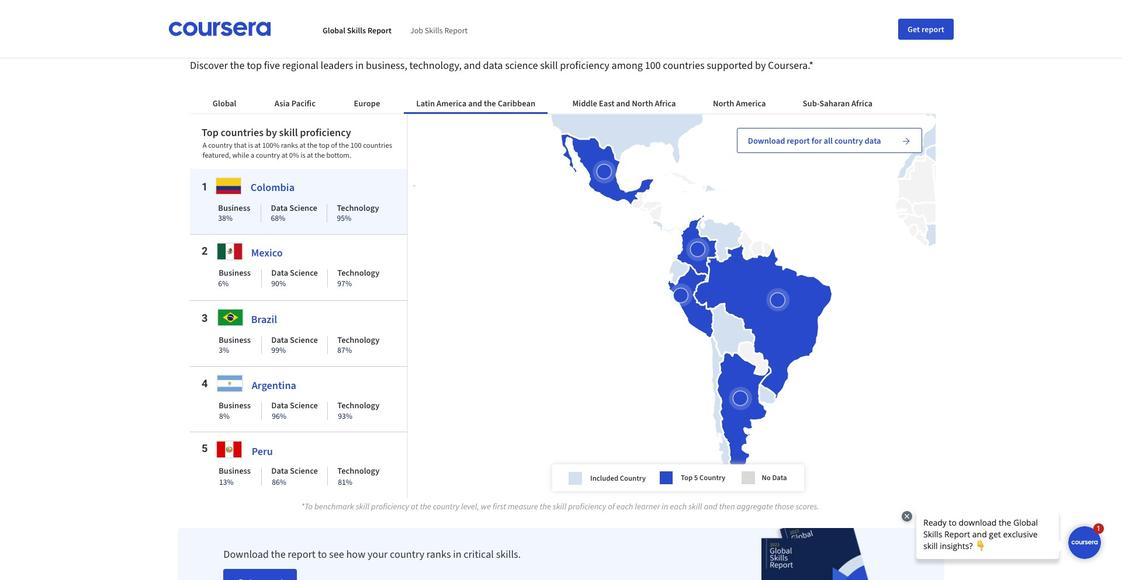 Task type: locate. For each thing, give the bounding box(es) containing it.
0 horizontal spatial skills
[[347, 25, 366, 35]]

2 skills from the left
[[425, 25, 443, 35]]

1 horizontal spatial skills
[[425, 25, 443, 35]]

coursera logo image
[[168, 22, 271, 36]]

skills right global
[[347, 25, 366, 35]]

skills right job
[[425, 25, 443, 35]]

skills
[[347, 25, 366, 35], [425, 25, 443, 35]]

report left job
[[368, 25, 392, 35]]

report
[[922, 24, 945, 34]]

1 skills from the left
[[347, 25, 366, 35]]

get report button
[[898, 18, 954, 39]]

report
[[368, 25, 392, 35], [445, 25, 468, 35]]

global
[[323, 25, 346, 35]]

job
[[410, 25, 423, 35]]

get
[[908, 24, 920, 34]]

job skills report link
[[410, 25, 468, 35]]

global skills report link
[[323, 25, 392, 35]]

report for global skills report
[[368, 25, 392, 35]]

2 report from the left
[[445, 25, 468, 35]]

0 horizontal spatial report
[[368, 25, 392, 35]]

1 horizontal spatial report
[[445, 25, 468, 35]]

1 report from the left
[[368, 25, 392, 35]]

skills for job
[[425, 25, 443, 35]]

report right job
[[445, 25, 468, 35]]



Task type: describe. For each thing, give the bounding box(es) containing it.
report for job skills report
[[445, 25, 468, 35]]

get report
[[908, 24, 945, 34]]

skills for global
[[347, 25, 366, 35]]

global skills report
[[323, 25, 392, 35]]

job skills report
[[410, 25, 468, 35]]



Task type: vqa. For each thing, say whether or not it's contained in the screenshot.
'will'
no



